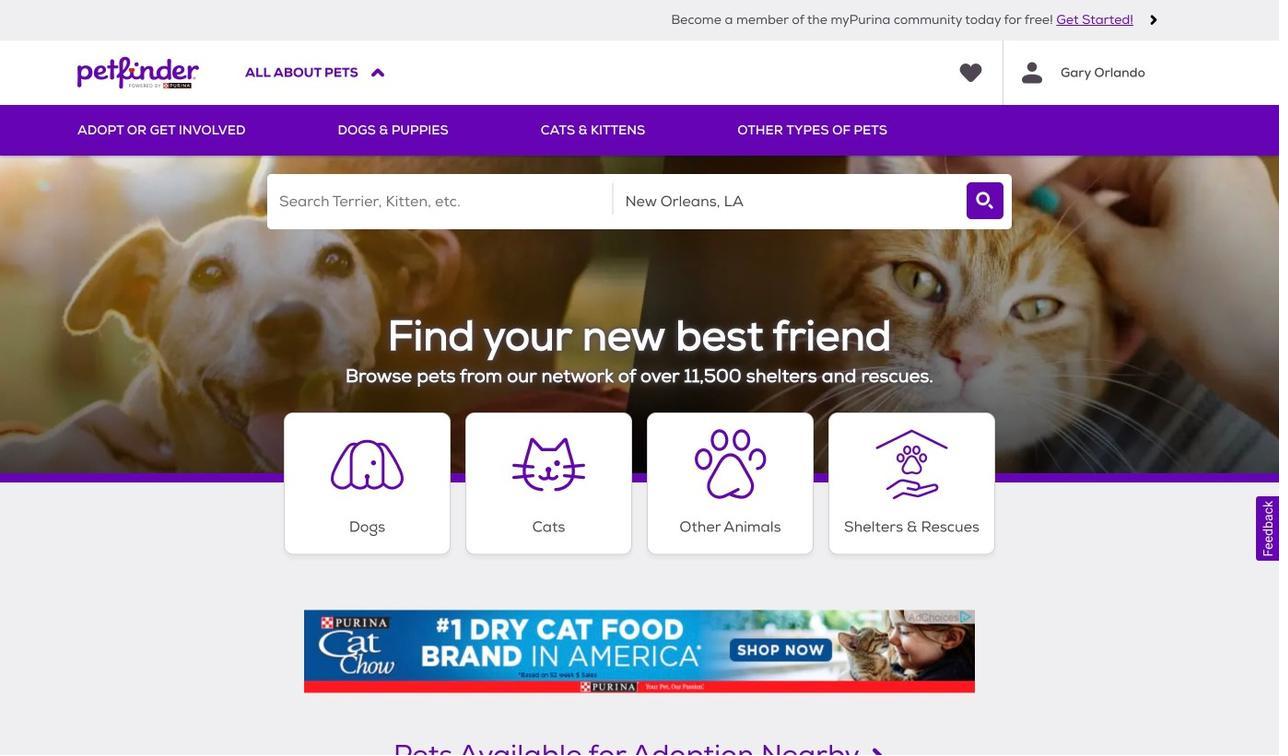 Task type: locate. For each thing, give the bounding box(es) containing it.
primary element
[[77, 105, 1202, 156]]

Search Terrier, Kitten, etc. text field
[[267, 174, 612, 229]]

advertisement element
[[304, 611, 975, 694]]



Task type: vqa. For each thing, say whether or not it's contained in the screenshot.
Enter City, State, Or Zip 'text box'
yes



Task type: describe. For each thing, give the bounding box(es) containing it.
Enter City, State, or ZIP text field
[[613, 174, 958, 229]]

petfinder logo image
[[77, 41, 199, 105]]



